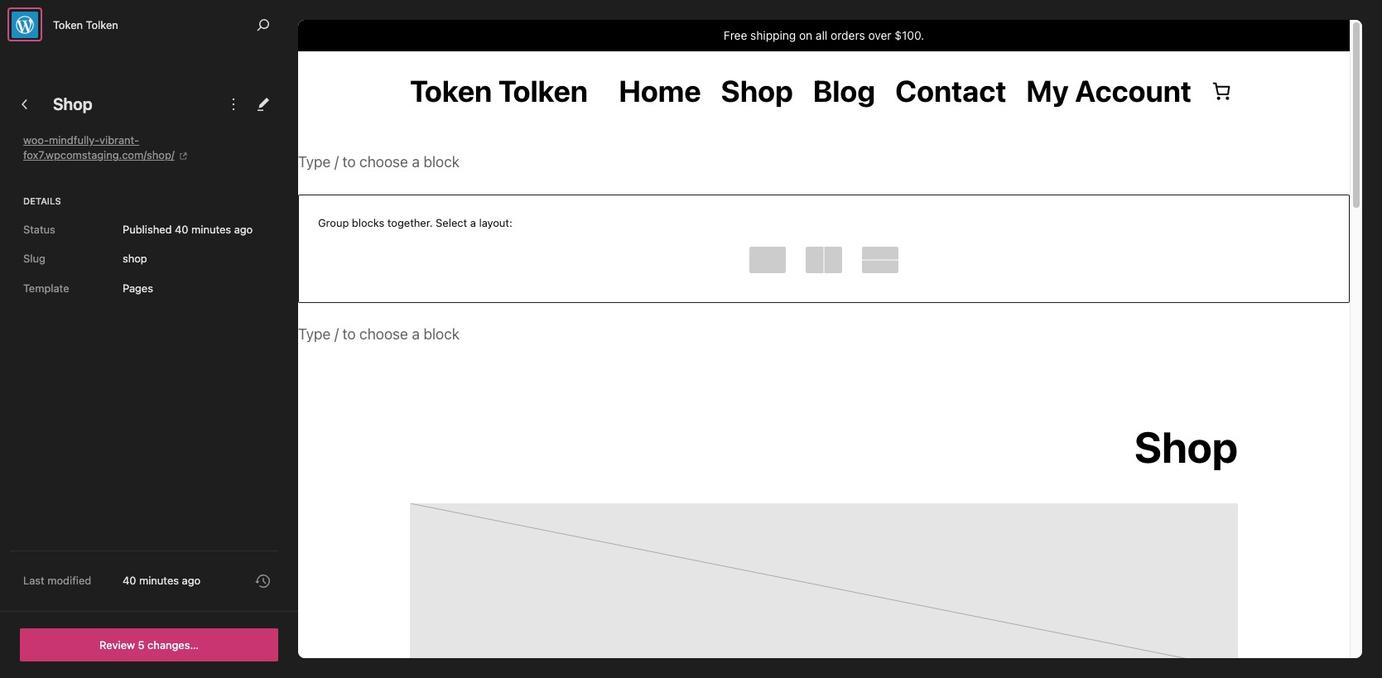 Task type: vqa. For each thing, say whether or not it's contained in the screenshot.


Task type: describe. For each thing, give the bounding box(es) containing it.
40
[[123, 574, 136, 587]]

back image
[[15, 94, 35, 114]]

ago
[[182, 574, 201, 587]]

actions image
[[224, 94, 244, 114]]

published
[[123, 222, 175, 236]]

review
[[100, 639, 135, 652]]

template
[[23, 281, 69, 295]]

woo-mindfully-vibrant- fox7.wpcomstaging.com/shop/ link
[[23, 133, 278, 163]]

tolken
[[86, 18, 118, 31]]

status
[[23, 222, 55, 236]]

minutes
[[139, 574, 179, 587]]

shop
[[123, 252, 147, 265]]

fox7.wpcomstaging.com/shop/
[[23, 148, 175, 162]]

5
[[138, 639, 145, 652]]

review 5 changes… button
[[20, 629, 278, 662]]

vibrant-
[[100, 133, 139, 147]]



Task type: locate. For each thing, give the bounding box(es) containing it.
edit image
[[253, 94, 273, 114]]

woo-
[[23, 133, 49, 147]]

modified
[[47, 574, 91, 587]]

shop
[[53, 94, 92, 113]]

woo-mindfully-vibrant- fox7.wpcomstaging.com/shop/
[[23, 133, 175, 162]]

changes…
[[148, 639, 199, 652]]

token tolken
[[53, 18, 118, 31]]

slug
[[23, 252, 45, 265]]

site icon image
[[12, 11, 38, 38]]

token
[[53, 18, 83, 31]]

open command palette image
[[253, 15, 273, 35]]

review 5 changes…
[[100, 639, 199, 652]]

last
[[23, 574, 44, 587]]

pages
[[123, 281, 153, 295]]

details
[[23, 196, 61, 207]]

mindfully-
[[49, 133, 100, 147]]

last modified
[[23, 574, 91, 587]]

40 minutes ago
[[123, 574, 201, 587]]



